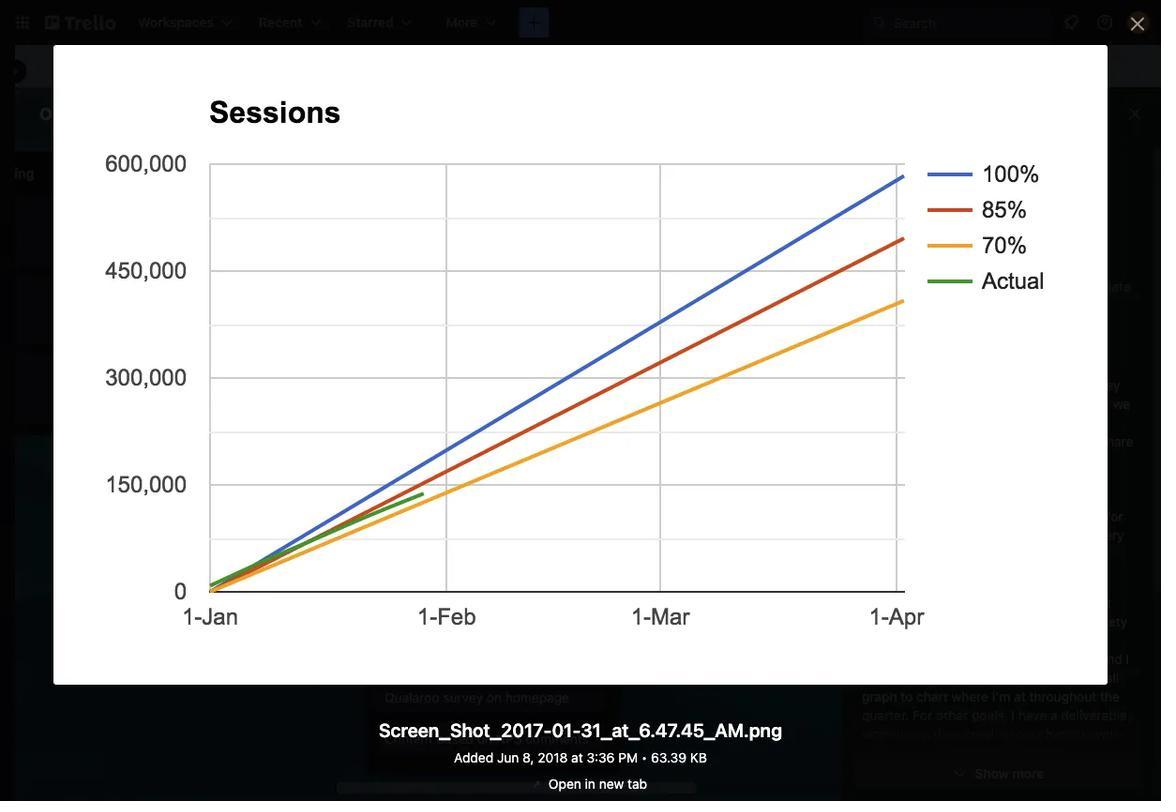 Task type: locate. For each thing, give the bounding box(es) containing it.
0 vertical spatial our
[[1069, 415, 1089, 431]]

share for share
[[798, 345, 834, 360]]

can up stages
[[908, 727, 930, 742]]

board down (goal/target).
[[984, 546, 1019, 562]]

new right the in
[[599, 776, 624, 792]]

have down 'throughout'
[[1019, 708, 1047, 723]]

share inside button
[[798, 345, 834, 360]]

output
[[912, 764, 952, 780]]

1 vertical spatial we
[[1114, 396, 1131, 412]]

is
[[901, 471, 911, 487], [915, 614, 924, 629]]

open
[[549, 776, 582, 792]]

0 horizontal spatial 2018
[[477, 497, 507, 512]]

different down "which"
[[862, 745, 914, 761]]

0 notifications image
[[1060, 11, 1083, 34]]

based
[[997, 670, 1035, 686], [437, 731, 474, 746]]

share left template
[[1037, 279, 1073, 294]]

1 vertical spatial 01-
[[552, 719, 581, 741]]

0 vertical spatial 8,
[[462, 497, 473, 512]]

share
[[1037, 279, 1073, 294], [798, 345, 834, 360]]

1 vertical spatial goals,
[[972, 708, 1008, 723]]

1 down define
[[407, 494, 412, 507]]

at up track
[[1054, 396, 1066, 412]]

0 vertical spatial can
[[862, 670, 884, 686]]

1 vertical spatial with
[[1096, 727, 1122, 742]]

i
[[1097, 471, 1101, 487], [901, 546, 904, 562], [898, 595, 901, 611], [1103, 633, 1106, 648], [1022, 652, 1026, 667], [1126, 652, 1130, 667], [1012, 708, 1015, 723], [901, 727, 905, 742], [1115, 745, 1118, 761], [989, 764, 992, 780]]

primary element
[[0, 0, 1161, 45]]

goals
[[1022, 434, 1055, 449]]

1 horizontal spatial 2018
[[538, 750, 568, 766]]

(category)
[[862, 509, 925, 524]]

31_at_6.47.45_am.png up the 63.39
[[581, 719, 782, 741]]

0 vertical spatial column
[[915, 490, 959, 506]]

translate
[[385, 310, 438, 326]]

1 vertical spatial pm
[[618, 750, 638, 766]]

ship new brand guidelines link
[[118, 459, 336, 478]]

have up some
[[1022, 614, 1051, 629]]

1 vertical spatial different
[[862, 783, 914, 798]]

1 horizontal spatial about
[[1077, 595, 1112, 611]]

color: lime, title: "done" element
[[273, 308, 328, 338], [651, 354, 689, 368], [651, 433, 689, 447], [651, 486, 689, 500]]

trello down share
[[1075, 453, 1109, 468]]

for down solution
[[962, 490, 979, 506]]

at inside what i love about this board -- and about trello -- is that i'm able to have such variety on each card and goal. for some goals, i have a number target that i want to hit, and i can create a checklist based on a waterfall graph to chart where i'm at throughout the quarter. for other goals, i have a deliverable, which i can then break into a checklist with different stages and add a due date. or if i have an output goal, i can visually check off different parts of the projects.
[[1014, 689, 1026, 705]]

2 vertical spatial can
[[996, 764, 1018, 780]]

plan the next team offsite
[[651, 551, 805, 566]]

homepage
[[505, 690, 569, 705]]

1 vertical spatial sm image
[[527, 775, 546, 794]]

1 horizontal spatial pm
[[618, 750, 638, 766]]

that down goal.
[[995, 652, 1019, 667]]

0 vertical spatial trello inspiration (inspiringtaco) image
[[805, 100, 831, 127]]

0 vertical spatial share
[[1037, 279, 1073, 294]]

0 horizontal spatial can
[[862, 670, 884, 686]]

into down result" on the right bottom of page
[[934, 546, 957, 562]]

done inside done hire a new content marketer
[[651, 487, 679, 500]]

blog inside done sessions for the blog
[[752, 367, 779, 383]]

1 vertical spatial my
[[1084, 546, 1102, 562]]

based down the want
[[997, 670, 1035, 686]]

1 horizontal spatial we
[[1114, 396, 1131, 412]]

done inside done sessions for the blog
[[651, 355, 679, 368]]

to
[[933, 415, 945, 431], [1019, 415, 1031, 431], [1085, 434, 1097, 449], [1023, 546, 1035, 562], [1007, 614, 1019, 629], [1062, 652, 1074, 667], [901, 689, 913, 705]]

0 vertical spatial 1
[[674, 393, 679, 406]]

create inside the when we started using objectives and key results (okrs) for goal-setting at buffer, we were eager to have a way to track our individual progress on our goals and to share our progress with teammates. this trello board is my solution for okr planning. i create a column for each "objective" (category) and a card within the column for each "key result" (goal/target). then every week, i hop into the board to update my progress.
[[862, 490, 900, 506]]

0 horizontal spatial about
[[933, 595, 968, 611]]

0 horizontal spatial with
[[943, 453, 968, 468]]

card
[[966, 509, 993, 524], [914, 633, 941, 648]]

1 vertical spatial column
[[1059, 509, 1103, 524]]

1 horizontal spatial jun
[[497, 750, 519, 766]]

0 vertical spatial for
[[1003, 633, 1023, 648]]

content inside international marketing -- translate blog content
[[471, 310, 518, 326]]

template left star or unstar board image
[[230, 108, 276, 121]]

each up 'number'
[[881, 633, 910, 648]]

new
[[149, 460, 173, 476], [690, 498, 715, 514], [599, 776, 624, 792]]

0 horizontal spatial share
[[798, 345, 834, 360]]

31_at_6.47.45_am.png inside screen_shot_2017-01-31_at_6.47.45_am.png added jun 8, 2018 at 3:36 pm • 63.39 kb
[[581, 719, 782, 741]]

progress.
[[862, 565, 919, 581]]

checklist up 'where'
[[940, 670, 994, 686]]

our
[[1069, 415, 1089, 431], [999, 434, 1019, 449], [862, 453, 882, 468]]

public image
[[331, 106, 346, 121]]

01- up added jun 8, 2018 at 3:36 pm
[[523, 478, 544, 493]]

have inside the when we started using objectives and key results (okrs) for goal-setting at buffer, we were eager to have a way to track our individual progress on our goals and to share our progress with teammates. this trello board is my solution for okr planning. i create a column for each "objective" (category) and a card within the column for each "key result" (goal/target). then every week, i hop into the board to update my progress.
[[949, 415, 977, 431]]

followers
[[682, 446, 736, 461]]

None text field
[[264, 208, 883, 242]]

trello inside what i love about this board -- and about trello -- is that i'm able to have such variety on each card and goal. for some goals, i have a number target that i want to hit, and i can create a checklist based on a waterfall graph to chart where i'm at throughout the quarter. for other goals, i have a deliverable, which i can then break into a checklist with different stages and add a due date. or if i have an output goal, i can visually check off different parts of the projects.
[[862, 614, 895, 629]]

01- down 'homepage'
[[552, 719, 581, 741]]

1 vertical spatial card
[[914, 633, 941, 648]]

have
[[949, 415, 977, 431], [1022, 614, 1051, 629], [862, 652, 891, 667], [1019, 708, 1047, 723], [862, 764, 891, 780]]

that
[[928, 614, 952, 629], [995, 652, 1019, 667]]

team
[[733, 551, 764, 566]]

update
[[1038, 546, 1081, 562]]

show more button
[[855, 759, 1143, 789]]

can down add
[[996, 764, 1018, 780]]

open in new tab link
[[514, 775, 647, 794]]

this
[[1046, 453, 1072, 468]]

checklist
[[940, 670, 994, 686], [1039, 727, 1093, 742]]

a left way at the bottom right of the page
[[981, 415, 988, 431]]

content up team
[[718, 498, 765, 514]]

0 vertical spatial content
[[471, 310, 518, 326]]

2 horizontal spatial our
[[1069, 415, 1089, 431]]

have left an
[[862, 764, 891, 780]]

and up such
[[1051, 595, 1074, 611]]

1 horizontal spatial is
[[915, 614, 924, 629]]

my down every
[[1084, 546, 1102, 562]]

done inside done new followers on ig
[[651, 434, 679, 447]]

ship
[[118, 460, 145, 476]]

show more
[[975, 766, 1045, 781]]

1 horizontal spatial template
[[230, 108, 276, 121]]

jun inside screen_shot_2017-01-31_at_6.47.45_am.png added jun 8, 2018 at 3:36 pm • 63.39 kb
[[497, 750, 519, 766]]

able
[[977, 614, 1003, 629]]

1 horizontal spatial card
[[966, 509, 993, 524]]

sessions for the blog link
[[651, 366, 869, 384]]

31_at_6.47.45_am.png for screen_shot_2017-01-31_at_6.47.45_am.png added jun 8, 2018 at 3:36 pm • 63.39 kb
[[581, 719, 782, 741]]

on right guides
[[490, 603, 505, 619]]

we down key
[[1114, 396, 1131, 412]]

color: lime, title: "done" element for hire a new content marketer
[[651, 486, 689, 500]]

1 vertical spatial trello inspiration (inspiringtaco) image
[[860, 195, 907, 242]]

share
[[1100, 434, 1134, 449]]

to down setting
[[1019, 415, 1031, 431]]

were
[[862, 415, 891, 431]]

attachments
[[273, 434, 364, 452]]

screen_shot_2017-01-31_at_6.47.45_am.png
[[393, 478, 695, 493]]

2018 down define mission and purpose link
[[477, 497, 507, 512]]

0 vertical spatial i'm
[[955, 614, 974, 629]]

01-
[[523, 478, 544, 493], [552, 719, 581, 741]]

1 horizontal spatial okr
[[1008, 471, 1035, 487]]

with
[[943, 453, 968, 468], [1096, 727, 1122, 742]]

share inside "button"
[[1037, 279, 1073, 294]]

with up solution
[[943, 453, 968, 468]]

0 horizontal spatial 01-
[[523, 478, 544, 493]]

marketing right "lice"
[[416, 536, 476, 551]]

at left 'throughout'
[[1014, 689, 1026, 705]]

the inside done sessions for the blog
[[729, 367, 748, 383]]

3:36 down screen_shot_2017-01-31_at_6.47.45_am.png
[[526, 497, 554, 512]]

0 vertical spatial checklist
[[940, 670, 994, 686]]

on down way at the bottom right of the page
[[980, 434, 995, 449]]

create inside what i love about this board -- and about trello -- is that i'm able to have such variety on each card and goal. for some goals, i have a number target that i want to hit, and i can create a checklist based on a waterfall graph to chart where i'm at throughout the quarter. for other goals, i have a deliverable, which i can then break into a checklist with different stages and add a due date. or if i have an output goal, i can visually check off different parts of the projects.
[[888, 670, 926, 686]]

0 vertical spatial card
[[966, 509, 993, 524]]

throughout
[[1030, 689, 1097, 705]]

added down define
[[393, 497, 433, 512]]

•
[[642, 750, 648, 766]]

for right goal.
[[1003, 633, 1023, 648]]

can
[[862, 670, 884, 686], [908, 727, 930, 742], [996, 764, 1018, 780]]

column up 'then'
[[1059, 509, 1103, 524]]

for down using
[[957, 396, 974, 412]]

progress up solution
[[923, 434, 977, 449]]

1 vertical spatial 1
[[407, 494, 412, 507]]

share down the copy
[[798, 345, 834, 360]]

blog
[[441, 310, 468, 326], [752, 367, 779, 383]]

1 horizontal spatial i'm
[[992, 689, 1011, 705]]

0 vertical spatial 31_at_6.47.45_am.png
[[544, 478, 695, 493]]

1 vertical spatial 3:36
[[587, 750, 615, 766]]

1 horizontal spatial trello inspiration (inspiringtaco) image
[[860, 195, 907, 242]]

define
[[385, 468, 424, 484]]

screen_shot_2017- down survey at the bottom left of page
[[379, 719, 552, 741]]

different down an
[[862, 783, 914, 798]]

blog down international
[[441, 310, 468, 326]]

description
[[892, 341, 974, 359], [273, 366, 355, 384]]

(okrs)
[[910, 396, 953, 412]]

trello right |
[[166, 103, 211, 123]]

1 horizontal spatial content
[[718, 498, 765, 514]]

to down (goal/target).
[[1023, 546, 1035, 562]]

for right sessions
[[709, 367, 725, 383]]

jun down mission
[[436, 497, 458, 512]]

the down "objective"
[[1036, 509, 1055, 524]]

0 vertical spatial each
[[983, 490, 1012, 506]]

1 down sessions
[[674, 393, 679, 406]]

1 vertical spatial create
[[888, 670, 926, 686]]

1 vertical spatial content
[[718, 498, 765, 514]]

on left ig
[[739, 446, 755, 461]]

1 horizontal spatial share
[[1037, 279, 1073, 294]]

or
[[1085, 745, 1100, 761]]

marketing right international
[[464, 291, 524, 307]]

waterfall
[[1067, 670, 1119, 686]]

sm image inside copy link
[[774, 306, 793, 325]]

8, down comments
[[523, 750, 534, 766]]

based down survey at the bottom left of page
[[437, 731, 474, 746]]

is up (category)
[[901, 471, 911, 487]]

01- for screen_shot_2017-01-31_at_6.47.45_am.png added jun 8, 2018 at 3:36 pm • 63.39 kb
[[552, 719, 581, 741]]

hit,
[[1078, 652, 1097, 667]]

marketer
[[768, 498, 822, 514]]

1 horizontal spatial based
[[997, 670, 1035, 686]]

card left within
[[966, 509, 993, 524]]

0 vertical spatial 01-
[[523, 478, 544, 493]]

each up week,
[[862, 528, 891, 543]]

the right sessions
[[729, 367, 748, 383]]

trello
[[166, 103, 211, 123], [918, 194, 958, 212], [1075, 453, 1109, 468], [862, 614, 895, 629]]

1 vertical spatial into
[[1002, 727, 1025, 742]]

0 horizontal spatial added
[[393, 497, 433, 512]]

1 horizontal spatial 01-
[[552, 719, 581, 741]]

1 horizontal spatial 3:36
[[587, 750, 615, 766]]

0 horizontal spatial 3:36
[[526, 497, 554, 512]]

screen_shot_2017- inside screen_shot_2017-01-31_at_6.47.45_am.png added jun 8, 2018 at 3:36 pm • 63.39 kb
[[379, 719, 552, 741]]

mission
[[428, 468, 474, 484]]

into inside what i love about this board -- and about trello -- is that i'm able to have such variety on each card and goal. for some goals, i have a number target that i want to hit, and i can create a checklist based on a waterfall graph to chart where i'm at throughout the quarter. for other goals, i have a deliverable, which i can then break into a checklist with different stages and add a due date. or if i have an output goal, i can visually check off different parts of the projects.
[[1002, 727, 1025, 742]]

sm image left the open
[[527, 775, 546, 794]]

0 horizontal spatial sm image
[[527, 775, 546, 794]]

color: orange, title: "done (for now)" element
[[651, 538, 689, 546]]

0 horizontal spatial pm
[[557, 497, 577, 512]]

1 vertical spatial 2018
[[538, 750, 568, 766]]

a up (category)
[[904, 490, 911, 506]]

1 vertical spatial that
[[995, 652, 1019, 667]]

week,
[[862, 546, 897, 562]]

into
[[934, 546, 957, 562], [1002, 727, 1025, 742]]

is inside the when we started using objectives and key results (okrs) for goal-setting at buffer, we were eager to have a way to track our individual progress on our goals and to share our progress with teammates. this trello board is my solution for okr planning. i create a column for each "objective" (category) and a card within the column for each "key result" (goal/target). then every week, i hop into the board to update my progress.
[[901, 471, 911, 487]]

1 horizontal spatial that
[[995, 652, 1019, 667]]

0 horizontal spatial card
[[914, 633, 941, 648]]

added
[[393, 497, 433, 512], [454, 750, 494, 766]]

qualaroo survey on homepage link
[[385, 688, 595, 707]]

a left high-
[[508, 603, 516, 619]]

on inside done new followers on ig
[[739, 446, 755, 461]]

the left the next
[[681, 551, 700, 566]]

at inside screen_shot_2017-01-31_at_6.47.45_am.png added jun 8, 2018 at 3:36 pm • 63.39 kb
[[571, 750, 583, 766]]

0 horizontal spatial we
[[901, 378, 918, 393]]

with inside the when we started using objectives and key results (okrs) for goal-setting at buffer, we were eager to have a way to track our individual progress on our goals and to share our progress with teammates. this trello board is my solution for okr planning. i create a column for each "objective" (category) and a card within the column for each "key result" (goal/target). then every week, i hop into the board to update my progress.
[[943, 453, 968, 468]]

01- inside screen_shot_2017-01-31_at_6.47.45_am.png added jun 8, 2018 at 3:36 pm • 63.39 kb
[[552, 719, 581, 741]]

0 vertical spatial sm image
[[774, 306, 793, 325]]

create up (category)
[[862, 490, 900, 506]]

color: lime, title: "done" element for new followers on ig
[[651, 433, 689, 447]]

sm image for open in new tab link
[[527, 775, 546, 794]]

0 horizontal spatial into
[[934, 546, 957, 562]]

0 vertical spatial jun
[[436, 497, 458, 512]]

board
[[892, 159, 934, 177]]

1 vertical spatial is
[[915, 614, 924, 629]]

create down 'number'
[[888, 670, 926, 686]]

pm inside screen_shot_2017-01-31_at_6.47.45_am.png added jun 8, 2018 at 3:36 pm • 63.39 kb
[[618, 750, 638, 766]]

1 vertical spatial description
[[273, 366, 355, 384]]

board down individual
[[862, 471, 897, 487]]

2 horizontal spatial new
[[690, 498, 715, 514]]

plan the next team offsite link
[[651, 550, 869, 568]]

trello up the @inspiringtaco
[[918, 194, 958, 212]]

jun down nps
[[497, 750, 519, 766]]

trello down what
[[862, 614, 895, 629]]

into up add
[[1002, 727, 1025, 742]]

1 vertical spatial share
[[798, 345, 834, 360]]

variety
[[1087, 614, 1128, 629]]

added inside screen_shot_2017-01-31_at_6.47.45_am.png added jun 8, 2018 at 3:36 pm • 63.39 kb
[[454, 750, 494, 766]]

my left solution
[[914, 471, 932, 487]]

0 vertical spatial board
[[862, 471, 897, 487]]

trello inspiration (inspiringtaco) image
[[805, 100, 831, 127], [860, 195, 907, 242]]

0 horizontal spatial based
[[437, 731, 474, 746]]

results
[[862, 396, 906, 412]]

screen_shot_2017- up added jun 8, 2018 at 3:36 pm
[[393, 478, 523, 493]]

0 vertical spatial into
[[934, 546, 957, 562]]

done new followers on ig
[[651, 434, 771, 461]]

each up within
[[983, 490, 1012, 506]]

hire a new content marketer link
[[651, 497, 869, 516]]

"key
[[895, 528, 923, 543]]

lice
[[385, 536, 412, 551]]

done for done
[[284, 315, 317, 330]]

purpose
[[503, 468, 553, 484]]

each
[[983, 490, 1012, 506], [862, 528, 891, 543], [881, 633, 910, 648]]

card up 'number'
[[914, 633, 941, 648]]

done for done sessions for the blog
[[651, 355, 679, 368]]

pm down screen_shot_2017-01-31_at_6.47.45_am.png
[[557, 497, 577, 512]]

create
[[862, 490, 900, 506], [888, 670, 926, 686]]

define mission and purpose
[[385, 468, 553, 484]]

about
[[933, 595, 968, 611], [1077, 595, 1112, 611]]

-
[[529, 205, 535, 220], [528, 291, 534, 307], [534, 291, 540, 307], [1035, 595, 1042, 611], [1042, 595, 1048, 611], [899, 614, 905, 629], [905, 614, 911, 629]]

open in new tab
[[549, 776, 647, 792]]

2018 down comments
[[538, 750, 568, 766]]

template
[[1076, 279, 1131, 294]]

new followers on ig link
[[651, 444, 869, 463]]

0 vertical spatial new
[[149, 460, 173, 476]]

0 vertical spatial blog
[[441, 310, 468, 326]]

1 vertical spatial can
[[908, 727, 930, 742]]

i'm right 'where'
[[992, 689, 1011, 705]]

that down love
[[928, 614, 952, 629]]

0 horizontal spatial that
[[928, 614, 952, 629]]

stages
[[917, 745, 958, 761]]

template
[[79, 103, 154, 123], [230, 108, 276, 121]]

about left "this"
[[933, 595, 968, 611]]

full-
[[385, 603, 412, 619]]

01- for screen_shot_2017-01-31_at_6.47.45_am.png
[[523, 478, 544, 493]]

the right of
[[968, 783, 987, 798]]

card inside what i love about this board -- and about trello -- is that i'm able to have such variety on each card and goal. for some goals, i have a number target that i want to hit, and i can create a checklist based on a waterfall graph to chart where i'm at throughout the quarter. for other goals, i have a deliverable, which i can then break into a checklist with different stages and add a due date. or if i have an output goal, i can visually check off different parts of the projects.
[[914, 633, 941, 648]]

when we started using objectives and key results (okrs) for goal-setting at buffer, we were eager to have a way to track our individual progress on our goals and to share our progress with teammates. this trello board is my solution for okr planning. i create a column for each "objective" (category) and a card within the column for each "key result" (goal/target). then every week, i hop into the board to update my progress.
[[862, 378, 1134, 581]]

content right translate
[[471, 310, 518, 326]]

0 vertical spatial create
[[862, 490, 900, 506]]

new right the ship
[[149, 460, 173, 476]]

sm image
[[774, 306, 793, 325], [527, 775, 546, 794]]

1 horizontal spatial description
[[892, 341, 974, 359]]

blog up ig
[[752, 367, 779, 383]]

done hire a new content marketer
[[651, 487, 822, 514]]

1 different from the top
[[862, 745, 914, 761]]

when
[[862, 378, 897, 393]]

what i love about this board -- and about trello -- is that i'm able to have such variety on each card and goal. for some goals, i have a number target that i want to hit, and i can create a checklist based on a waterfall graph to chart where i'm at throughout the quarter. for other goals, i have a deliverable, which i can then break into a checklist with different stages and add a due date. or if i have an output goal, i can visually check off different parts of the projects. 
[[862, 595, 1131, 801]]

marketing inside international marketing -- translate blog content
[[464, 291, 524, 307]]

off
[[1109, 764, 1126, 780]]

1 horizontal spatial into
[[1002, 727, 1025, 742]]

0 vertical spatial okr
[[39, 103, 75, 123]]

such
[[1054, 614, 1083, 629]]

1 horizontal spatial 1
[[674, 393, 679, 406]]

sessions
[[651, 367, 705, 383]]

1 vertical spatial based
[[437, 731, 474, 746]]

and up result" on the right bottom of page
[[929, 509, 951, 524]]

(goal/target).
[[974, 528, 1053, 543]]

0 vertical spatial based
[[997, 670, 1035, 686]]

description up started
[[892, 341, 974, 359]]

pm left •
[[618, 750, 638, 766]]

2 about from the left
[[1077, 595, 1112, 611]]

add
[[987, 745, 1010, 761]]

1 horizontal spatial our
[[999, 434, 1019, 449]]

next
[[704, 551, 730, 566]]

1 vertical spatial 8,
[[523, 750, 534, 766]]

have up graph
[[862, 652, 891, 667]]

at
[[1054, 396, 1066, 412], [510, 497, 522, 512], [1014, 689, 1026, 705], [571, 750, 583, 766]]

we up (okrs)
[[901, 378, 918, 393]]

description up the attachments
[[273, 366, 355, 384]]



Task type: vqa. For each thing, say whether or not it's contained in the screenshot.
With in what i love about this board -- and about trello -- is that i'm able to have such variety on each card and goal. for some goals, i have a number target that i want to hit, and i can create a checklist based on a waterfall graph to chart where i'm at throughout the quarter. for other goals, i have a deliverable, which i can then break into a checklist with different stages and add a due date. or if i have an output goal, i can visually check off different parts of the projects.
yes



Task type: describe. For each thing, give the bounding box(es) containing it.
template inside board name text field
[[79, 103, 154, 123]]

a left the due
[[1014, 745, 1021, 761]]

0 horizontal spatial goals,
[[972, 708, 1008, 723]]

using
[[968, 378, 1001, 393]]

search image
[[872, 15, 887, 30]]

hop
[[908, 546, 931, 562]]

inspiration
[[962, 194, 1037, 212]]

and up this
[[1058, 434, 1081, 449]]

define mission and purpose link
[[385, 467, 595, 486]]

color: lime, title: "done" element for sessions for the blog
[[651, 354, 689, 368]]

0 vertical spatial 2018
[[477, 497, 507, 512]]

actions
[[768, 281, 810, 294]]

okr inside board name text field
[[39, 103, 75, 123]]

added jun 8, 2018 at 3:36 pm
[[393, 497, 577, 512]]

|
[[158, 103, 162, 123]]

projects.
[[991, 783, 1044, 798]]

graph
[[862, 689, 897, 705]]

315.8k
[[941, 278, 985, 294]]

this
[[971, 595, 993, 611]]

a up 'throughout'
[[1057, 670, 1064, 686]]

create board or workspace image
[[525, 13, 544, 32]]

to left share
[[1085, 434, 1097, 449]]

guides
[[446, 603, 486, 619]]

john smith (johnsmith38824343) image
[[1128, 11, 1150, 34]]

international
[[385, 291, 460, 307]]

1 vertical spatial for
[[913, 708, 933, 723]]

started
[[921, 378, 965, 393]]

0 horizontal spatial 8,
[[462, 497, 473, 512]]

lice marketing
[[385, 536, 476, 551]]

qualaroo survey on homepage
[[385, 690, 569, 705]]

1 horizontal spatial new
[[599, 776, 624, 792]]

want
[[1029, 652, 1058, 667]]

2 vertical spatial our
[[862, 453, 882, 468]]

date.
[[1051, 745, 1081, 761]]

teammates.
[[972, 453, 1043, 468]]

0 vertical spatial description
[[892, 341, 974, 359]]

and up goal,
[[961, 745, 984, 761]]

based inside content based on nps comments 'link'
[[437, 731, 474, 746]]

at down purpose
[[510, 497, 522, 512]]

on inside 'link'
[[477, 731, 492, 746]]

trello inside board name text field
[[166, 103, 211, 123]]

board admins
[[892, 159, 990, 177]]

content based on nps comments
[[385, 731, 589, 746]]

trello inside the when we started using objectives and key results (okrs) for goal-setting at buffer, we were eager to have a way to track our individual progress on our goals and to share our progress with teammates. this trello board is my solution for okr planning. i create a column for each "objective" (category) and a card within the column for each "key result" (goal/target). then every week, i hop into the board to update my progress.
[[1075, 453, 1109, 468]]

every
[[1091, 528, 1124, 543]]

0 horizontal spatial i'm
[[955, 614, 974, 629]]

"objective"
[[1016, 490, 1085, 506]]

1 vertical spatial our
[[999, 434, 1019, 449]]

for up every
[[1107, 509, 1124, 524]]

marketing for international
[[464, 291, 524, 307]]

and up buffer, on the right of the page
[[1072, 378, 1095, 393]]

with inside what i love about this board -- and about trello -- is that i'm able to have such variety on each card and goal. for some goals, i have a number target that i want to hit, and i can create a checklist based on a waterfall graph to chart where i'm at throughout the quarter. for other goals, i have a deliverable, which i can then break into a checklist with different stages and add a due date. or if i have an output goal, i can visually check off different parts of the projects.
[[1096, 727, 1122, 742]]

and up added jun 8, 2018 at 3:36 pm
[[477, 468, 500, 484]]

and up the target
[[944, 633, 967, 648]]

sm image
[[698, 477, 717, 495]]

0 horizontal spatial my
[[914, 471, 932, 487]]

a left 'number'
[[894, 652, 901, 667]]

1 horizontal spatial checklist
[[1039, 727, 1093, 742]]

each inside what i love about this board -- and about trello -- is that i'm able to have such variety on each card and goal. for some goals, i have a number target that i want to hit, and i can create a checklist based on a waterfall graph to chart where i'm at throughout the quarter. for other goals, i have a deliverable, which i can then break into a checklist with different stages and add a due date. or if i have an output goal, i can visually check off different parts of the projects.
[[881, 633, 910, 648]]

nps
[[496, 731, 522, 746]]

new inside done hire a new content marketer
[[690, 498, 715, 514]]

setting
[[1009, 396, 1051, 412]]

1 vertical spatial each
[[862, 528, 891, 543]]

is inside what i love about this board -- and about trello -- is that i'm able to have such variety on each card and goal. for some goals, i have a number target that i want to hit, and i can create a checklist based on a waterfall graph to chart where i'm at throughout the quarter. for other goals, i have a deliverable, which i can then break into a checklist with different stages and add a due date. or if i have an output goal, i can visually check off different parts of the projects.
[[915, 614, 924, 629]]

31_at_6.47.45_am.png for screen_shot_2017-01-31_at_6.47.45_am.png
[[544, 478, 695, 493]]

on inside the full-page guides on a high-intent topic
[[490, 603, 505, 619]]

0 vertical spatial we
[[901, 378, 918, 393]]

into inside the when we started using objectives and key results (okrs) for goal-setting at buffer, we were eager to have a way to track our individual progress on our goals and to share our progress with teammates. this trello board is my solution for okr planning. i create a column for each "objective" (category) and a card within the column for each "key result" (goal/target). then every week, i hop into the board to update my progress.
[[934, 546, 957, 562]]

card inside the when we started using objectives and key results (okrs) for goal-setting at buffer, we were eager to have a way to track our individual progress on our goals and to share our progress with teammates. this trello board is my solution for okr planning. i create a column for each "objective" (category) and a card within the column for each "key result" (goal/target). then every week, i hop into the board to update my progress.
[[966, 509, 993, 524]]

0 vertical spatial pm
[[557, 497, 577, 512]]

survey
[[443, 690, 483, 705]]

0 horizontal spatial checklist
[[940, 670, 994, 686]]

to left 'chart'
[[901, 689, 913, 705]]

a down 'throughout'
[[1051, 708, 1058, 723]]

on down the want
[[1038, 670, 1053, 686]]

content
[[385, 731, 433, 746]]

goal-
[[977, 396, 1009, 412]]

screen_shot_2017 01 31_at_6.47.45_am.png image
[[53, 45, 1108, 685]]

where
[[952, 689, 989, 705]]

0 horizontal spatial description
[[273, 366, 355, 384]]

break
[[964, 727, 998, 742]]

- inside rheti personality tests - team- building
[[529, 205, 535, 220]]

which
[[862, 727, 898, 742]]

of
[[952, 783, 964, 798]]

copy link
[[768, 300, 926, 330]]

1 horizontal spatial for
[[1003, 633, 1023, 648]]

brand
[[177, 460, 212, 476]]

1 horizontal spatial can
[[908, 727, 930, 742]]

2 different from the top
[[862, 783, 914, 798]]

3:36 inside screen_shot_2017-01-31_at_6.47.45_am.png added jun 8, 2018 at 3:36 pm • 63.39 kb
[[587, 750, 615, 766]]

0 horizontal spatial trello inspiration (inspiringtaco) image
[[805, 100, 831, 127]]

share template button
[[1011, 277, 1131, 296]]

parts
[[917, 783, 948, 798]]

1 horizontal spatial goals,
[[1063, 633, 1100, 648]]

done sessions for the blog
[[651, 355, 779, 383]]

1 vertical spatial board
[[984, 546, 1019, 562]]

Search field
[[887, 8, 1052, 37]]

rheti
[[385, 205, 422, 220]]

lice marketing link
[[385, 534, 595, 553]]

0 horizontal spatial 1
[[407, 494, 412, 507]]

sm image for copy link
[[774, 306, 793, 325]]

open information menu image
[[1096, 13, 1115, 32]]

to left hit, on the right of the page
[[1062, 652, 1074, 667]]

offsite
[[767, 551, 805, 566]]

trello inside trello inspiration @inspiringtaco
[[918, 194, 958, 212]]

international marketing -- translate blog content
[[385, 291, 540, 326]]

2 horizontal spatial can
[[996, 764, 1018, 780]]

new
[[651, 446, 678, 461]]

planning.
[[1038, 471, 1094, 487]]

Board name text field
[[30, 99, 221, 129]]

1 horizontal spatial my
[[1084, 546, 1102, 562]]

0 horizontal spatial jun
[[436, 497, 458, 512]]

tests
[[496, 205, 526, 220]]

a up 'chart'
[[929, 670, 936, 686]]

52.8k
[[881, 278, 919, 294]]

for down teammates.
[[987, 471, 1004, 487]]

copy
[[798, 307, 831, 323]]

what
[[862, 595, 894, 611]]

0 horizontal spatial new
[[149, 460, 173, 476]]

deliverable,
[[1061, 708, 1131, 723]]

target
[[955, 652, 991, 667]]

team-
[[539, 205, 575, 220]]

share for share template
[[1037, 279, 1073, 294]]

a up the due
[[1028, 727, 1035, 742]]

blog inside international marketing -- translate blog content
[[441, 310, 468, 326]]

share template
[[1037, 279, 1131, 294]]

page
[[412, 603, 442, 619]]

and right hit, on the right of the page
[[1100, 652, 1123, 667]]

content inside done hire a new content marketer
[[718, 498, 765, 514]]

the down result" on the right bottom of page
[[961, 546, 980, 562]]

show
[[975, 766, 1009, 781]]

a up result" on the right bottom of page
[[955, 509, 962, 524]]

1 about from the left
[[933, 595, 968, 611]]

on down what
[[862, 633, 877, 648]]

63.39
[[651, 750, 687, 766]]

tab
[[628, 776, 647, 792]]

1 horizontal spatial column
[[1059, 509, 1103, 524]]

star or unstar board image
[[297, 106, 312, 121]]

for inside done sessions for the blog
[[709, 367, 725, 383]]

other
[[936, 708, 968, 723]]

done for done hire a new content marketer
[[651, 487, 679, 500]]

done for done new followers on ig
[[651, 434, 679, 447]]

a inside done hire a new content marketer
[[679, 498, 686, 514]]

chart
[[917, 689, 948, 705]]

board inside what i love about this board -- and about trello -- is that i'm able to have such variety on each card and goal. for some goals, i have a number target that i want to hit, and i can create a checklist based on a waterfall graph to chart where i'm at throughout the quarter. for other goals, i have a deliverable, which i can then break into a checklist with different stages and add a due date. or if i have an output goal, i can visually check off different parts of the projects.
[[997, 595, 1032, 611]]

okr inside the when we started using objectives and key results (okrs) for goal-setting at buffer, we were eager to have a way to track our individual progress on our goals and to share our progress with teammates. this trello board is my solution for okr planning. i create a column for each "objective" (category) and a card within the column for each "key result" (goal/target). then every week, i hop into the board to update my progress.
[[1008, 471, 1035, 487]]

to right able
[[1007, 614, 1019, 629]]

high-
[[519, 603, 551, 619]]

screen_shot_2017- for screen_shot_2017-01-31_at_6.47.45_am.png added jun 8, 2018 at 3:36 pm • 63.39 kb
[[379, 719, 552, 741]]

content based on nps comments link
[[385, 729, 595, 748]]

share button
[[768, 338, 926, 368]]

to down (okrs)
[[933, 415, 945, 431]]

plan
[[651, 551, 677, 566]]

the up deliverable,
[[1100, 689, 1120, 705]]

eager
[[895, 415, 929, 431]]

within
[[996, 509, 1032, 524]]

screen_shot_2017- for screen_shot_2017-01-31_at_6.47.45_am.png
[[393, 478, 523, 493]]

0 vertical spatial progress
[[923, 434, 977, 449]]

on right survey at the bottom left of page
[[487, 690, 502, 705]]

a inside the full-page guides on a high-intent topic
[[508, 603, 516, 619]]

2018 inside screen_shot_2017-01-31_at_6.47.45_am.png added jun 8, 2018 at 3:36 pm • 63.39 kb
[[538, 750, 568, 766]]

result"
[[927, 528, 971, 543]]

based inside what i love about this board -- and about trello -- is that i'm able to have such variety on each card and goal. for some goals, i have a number target that i want to hit, and i can create a checklist based on a waterfall graph to chart where i'm at throughout the quarter. for other goals, i have a deliverable, which i can then break into a checklist with different stages and add a due date. or if i have an output goal, i can visually check off different parts of the projects.
[[997, 670, 1035, 686]]

at inside the when we started using objectives and key results (okrs) for goal-setting at buffer, we were eager to have a way to track our individual progress on our goals and to share our progress with teammates. this trello board is my solution for okr planning. i create a column for each "objective" (category) and a card within the column for each "key result" (goal/target). then every week, i hop into the board to update my progress.
[[1054, 396, 1066, 412]]

full-page guides on a high-intent topic link
[[385, 602, 595, 639]]

8, inside screen_shot_2017-01-31_at_6.47.45_am.png added jun 8, 2018 at 3:36 pm • 63.39 kb
[[523, 750, 534, 766]]

trello inspiration @inspiringtaco
[[918, 194, 1037, 229]]

international marketing -- translate blog content link
[[385, 290, 595, 327]]

rheti personality tests - team- building link
[[385, 204, 595, 241]]

in
[[585, 776, 596, 792]]

0 vertical spatial added
[[393, 497, 433, 512]]

marketing for lice
[[416, 536, 476, 551]]

guidelines
[[216, 460, 278, 476]]

1 vertical spatial progress
[[886, 453, 939, 468]]

on inside the when we started using objectives and key results (okrs) for goal-setting at buffer, we were eager to have a way to track our individual progress on our goals and to share our progress with teammates. this trello board is my solution for okr planning. i create a column for each "objective" (category) and a card within the column for each "key result" (goal/target). then every week, i hop into the board to update my progress.
[[980, 434, 995, 449]]

full-page guides on a high-intent topic
[[385, 603, 586, 638]]

more
[[1013, 766, 1045, 781]]

personality
[[425, 205, 492, 220]]



